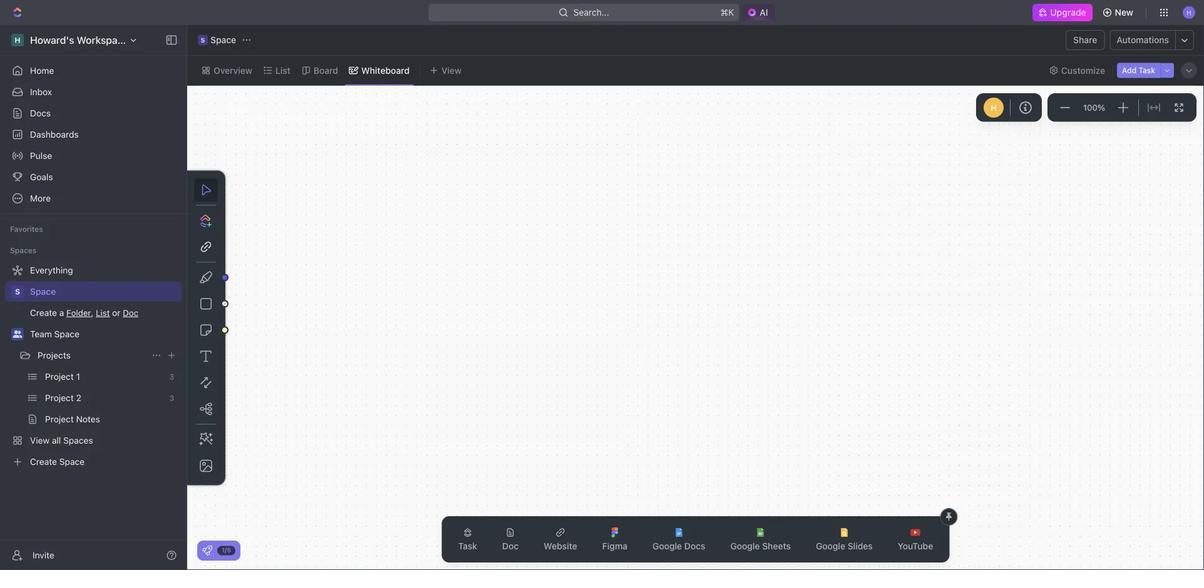 Task type: locate. For each thing, give the bounding box(es) containing it.
create
[[30, 308, 57, 318], [30, 457, 57, 467]]

doc button
[[123, 308, 138, 318], [492, 520, 529, 559]]

s for s space
[[201, 36, 205, 44]]

1 horizontal spatial space, , element
[[198, 35, 208, 45]]

view inside button
[[442, 65, 462, 75]]

s space
[[201, 35, 236, 45]]

1 vertical spatial 3
[[169, 394, 174, 403]]

1 vertical spatial view
[[30, 436, 50, 446]]

s
[[201, 36, 205, 44], [15, 287, 20, 296]]

new button
[[1098, 3, 1141, 23]]

more button
[[5, 189, 182, 209]]

figma
[[602, 541, 628, 552]]

project for project notes
[[45, 414, 74, 425]]

google left "slides"
[[816, 541, 846, 552]]

space, , element inside tree
[[11, 286, 24, 298]]

2 horizontal spatial google
[[816, 541, 846, 552]]

1 3 from the top
[[169, 373, 174, 381]]

list button
[[96, 308, 110, 318]]

0 horizontal spatial google
[[653, 541, 682, 552]]

space down a
[[54, 329, 79, 339]]

1 google from the left
[[653, 541, 682, 552]]

view button
[[425, 62, 466, 79]]

0 horizontal spatial list
[[96, 308, 110, 318]]

0 vertical spatial create
[[30, 308, 57, 318]]

slides
[[848, 541, 873, 552]]

0 vertical spatial s
[[201, 36, 205, 44]]

1 vertical spatial list
[[96, 308, 110, 318]]

0 vertical spatial spaces
[[10, 246, 37, 255]]

tree
[[5, 261, 182, 472]]

a
[[59, 308, 64, 318]]

3 project from the top
[[45, 414, 74, 425]]

project left the 2
[[45, 393, 74, 403]]

docs
[[30, 108, 51, 118], [684, 541, 705, 552]]

favorites
[[10, 225, 43, 234]]

view inside tree
[[30, 436, 50, 446]]

100%
[[1083, 103, 1105, 113]]

0 horizontal spatial space, , element
[[11, 286, 24, 298]]

docs link
[[5, 103, 182, 123]]

project
[[45, 372, 74, 382], [45, 393, 74, 403], [45, 414, 74, 425]]

onboarding checklist button image
[[202, 546, 212, 556]]

h
[[1187, 9, 1192, 16], [15, 36, 20, 44], [991, 103, 997, 112]]

space up overview "link"
[[210, 35, 236, 45]]

howard's workspace, , element
[[11, 34, 24, 46]]

0 vertical spatial project
[[45, 372, 74, 382]]

doc
[[123, 308, 138, 318], [502, 541, 519, 552]]

ai button
[[742, 4, 776, 21]]

2 project from the top
[[45, 393, 74, 403]]

2 3 from the top
[[169, 394, 174, 403]]

h inside h dropdown button
[[1187, 9, 1192, 16]]

view
[[442, 65, 462, 75], [30, 436, 50, 446]]

1 horizontal spatial s
[[201, 36, 205, 44]]

1
[[76, 372, 80, 382]]

project 1
[[45, 372, 80, 382]]

space, , element
[[198, 35, 208, 45], [11, 286, 24, 298]]

0 vertical spatial space, , element
[[198, 35, 208, 45]]

space inside create space link
[[59, 457, 85, 467]]

space inside team space link
[[54, 329, 79, 339]]

0 vertical spatial doc
[[123, 308, 138, 318]]

doc right task button
[[502, 541, 519, 552]]

1 horizontal spatial doc
[[502, 541, 519, 552]]

inbox link
[[5, 82, 182, 102]]

1 vertical spatial task
[[458, 541, 477, 552]]

or
[[112, 308, 120, 318]]

google left sheets
[[731, 541, 760, 552]]

create space link
[[5, 452, 179, 472]]

0 horizontal spatial view
[[30, 436, 50, 446]]

2 horizontal spatial h
[[1187, 9, 1192, 16]]

0 horizontal spatial s
[[15, 287, 20, 296]]

0 horizontal spatial docs
[[30, 108, 51, 118]]

board
[[314, 65, 338, 75]]

1 vertical spatial docs
[[684, 541, 705, 552]]

task button
[[448, 520, 487, 559]]

home
[[30, 65, 54, 76]]

h button
[[1179, 3, 1199, 23]]

sheets
[[762, 541, 791, 552]]

spaces
[[10, 246, 37, 255], [63, 436, 93, 446]]

0 horizontal spatial task
[[458, 541, 477, 552]]

share button
[[1066, 30, 1105, 50]]

doc button inside tree
[[123, 308, 138, 318]]

customize
[[1061, 65, 1105, 75]]

tree containing everything
[[5, 261, 182, 472]]

1 vertical spatial project
[[45, 393, 74, 403]]

google right figma
[[653, 541, 682, 552]]

0 vertical spatial view
[[442, 65, 462, 75]]

upgrade
[[1050, 7, 1086, 18]]

dashboards link
[[5, 125, 182, 145]]

1 vertical spatial space, , element
[[11, 286, 24, 298]]

,
[[91, 308, 93, 318]]

1 horizontal spatial spaces
[[63, 436, 93, 446]]

1 horizontal spatial doc button
[[492, 520, 529, 559]]

0 horizontal spatial h
[[15, 36, 20, 44]]

3 google from the left
[[816, 541, 846, 552]]

google inside button
[[653, 541, 682, 552]]

list right ,
[[96, 308, 110, 318]]

0 vertical spatial list
[[275, 65, 290, 75]]

sidebar navigation
[[0, 25, 190, 571]]

0 vertical spatial 3
[[169, 373, 174, 381]]

doc right or
[[123, 308, 138, 318]]

0 horizontal spatial doc
[[123, 308, 138, 318]]

project left '1'
[[45, 372, 74, 382]]

list left the board link
[[275, 65, 290, 75]]

0 vertical spatial doc button
[[123, 308, 138, 318]]

doc button right task button
[[492, 520, 529, 559]]

google slides button
[[806, 520, 883, 559]]

2 google from the left
[[731, 541, 760, 552]]

overview link
[[211, 62, 252, 79]]

whiteboard link
[[359, 62, 410, 79]]

project for project 1
[[45, 372, 74, 382]]

google slides
[[816, 541, 873, 552]]

h inside howard's workspace, , element
[[15, 36, 20, 44]]

spaces down favorites button
[[10, 246, 37, 255]]

workspace
[[77, 34, 129, 46]]

doc button right or
[[123, 308, 138, 318]]

1 vertical spatial doc
[[502, 541, 519, 552]]

1 horizontal spatial docs
[[684, 541, 705, 552]]

1 vertical spatial h
[[15, 36, 20, 44]]

2 vertical spatial project
[[45, 414, 74, 425]]

space down view all spaces
[[59, 457, 85, 467]]

project for project 2
[[45, 393, 74, 403]]

0 vertical spatial docs
[[30, 108, 51, 118]]

task
[[1139, 66, 1155, 75], [458, 541, 477, 552]]

spaces right all
[[63, 436, 93, 446]]

list
[[275, 65, 290, 75], [96, 308, 110, 318]]

2 create from the top
[[30, 457, 57, 467]]

1 project from the top
[[45, 372, 74, 382]]

tree inside 'sidebar' navigation
[[5, 261, 182, 472]]

project up view all spaces
[[45, 414, 74, 425]]

upgrade link
[[1033, 4, 1093, 21]]

0 vertical spatial task
[[1139, 66, 1155, 75]]

favorites button
[[5, 222, 48, 237]]

0 horizontal spatial doc button
[[123, 308, 138, 318]]

3
[[169, 373, 174, 381], [169, 394, 174, 403]]

create left a
[[30, 308, 57, 318]]

space for s
[[210, 35, 236, 45]]

view all spaces
[[30, 436, 93, 446]]

1 vertical spatial s
[[15, 287, 20, 296]]

space
[[210, 35, 236, 45], [30, 287, 56, 297], [54, 329, 79, 339], [59, 457, 85, 467]]

space down everything
[[30, 287, 56, 297]]

1 vertical spatial create
[[30, 457, 57, 467]]

goals
[[30, 172, 53, 182]]

1 create from the top
[[30, 308, 57, 318]]

1 horizontal spatial google
[[731, 541, 760, 552]]

1 horizontal spatial task
[[1139, 66, 1155, 75]]

website
[[544, 541, 577, 552]]

s inside the s space
[[201, 36, 205, 44]]

s inside 'element'
[[15, 287, 20, 296]]

team
[[30, 329, 52, 339]]

2 vertical spatial h
[[991, 103, 997, 112]]

1 vertical spatial spaces
[[63, 436, 93, 446]]

more
[[30, 193, 51, 204]]

create down all
[[30, 457, 57, 467]]

google for google slides
[[816, 541, 846, 552]]

view all spaces link
[[5, 431, 179, 451]]

1 vertical spatial doc button
[[492, 520, 529, 559]]

0 vertical spatial h
[[1187, 9, 1192, 16]]

automations button
[[1111, 31, 1176, 49]]

1 horizontal spatial view
[[442, 65, 462, 75]]

view button
[[425, 56, 466, 85]]

0 horizontal spatial spaces
[[10, 246, 37, 255]]

create for create space
[[30, 457, 57, 467]]



Task type: describe. For each thing, give the bounding box(es) containing it.
notes
[[76, 414, 100, 425]]

space for team
[[54, 329, 79, 339]]

user group image
[[13, 331, 22, 338]]

dashboards
[[30, 129, 79, 140]]

google sheets
[[731, 541, 791, 552]]

pulse link
[[5, 146, 182, 166]]

1 horizontal spatial list
[[275, 65, 290, 75]]

create space
[[30, 457, 85, 467]]

add
[[1122, 66, 1137, 75]]

pulse
[[30, 151, 52, 161]]

figma button
[[592, 520, 638, 559]]

space for create
[[59, 457, 85, 467]]

google for google docs
[[653, 541, 682, 552]]

search...
[[574, 7, 609, 18]]

overview
[[214, 65, 252, 75]]

⌘k
[[720, 7, 734, 18]]

add task button
[[1117, 63, 1160, 78]]

doc inside create a folder , list or doc
[[123, 308, 138, 318]]

list inside create a folder , list or doc
[[96, 308, 110, 318]]

create a folder , list or doc
[[30, 308, 138, 318]]

list link
[[273, 62, 290, 79]]

onboarding checklist button element
[[202, 546, 212, 556]]

team space link
[[30, 324, 179, 344]]

everything
[[30, 265, 73, 276]]

view for view all spaces
[[30, 436, 50, 446]]

google sheets button
[[721, 520, 801, 559]]

view for view
[[442, 65, 462, 75]]

project notes
[[45, 414, 100, 425]]

customize button
[[1045, 62, 1109, 79]]

goals link
[[5, 167, 182, 187]]

new
[[1115, 7, 1134, 18]]

3 for 2
[[169, 394, 174, 403]]

projects link
[[38, 346, 147, 366]]

home link
[[5, 61, 182, 81]]

google for google sheets
[[731, 541, 760, 552]]

board link
[[311, 62, 338, 79]]

1 horizontal spatial h
[[991, 103, 997, 112]]

google docs button
[[643, 520, 716, 559]]

project notes link
[[45, 410, 179, 430]]

ai
[[760, 7, 768, 18]]

project 2
[[45, 393, 81, 403]]

project 2 link
[[45, 388, 164, 408]]

all
[[52, 436, 61, 446]]

team space
[[30, 329, 79, 339]]

inbox
[[30, 87, 52, 97]]

docs inside button
[[684, 541, 705, 552]]

automations
[[1117, 35, 1169, 45]]

howard's
[[30, 34, 74, 46]]

docs inside 'sidebar' navigation
[[30, 108, 51, 118]]

whiteboard
[[361, 65, 410, 75]]

project 1 link
[[45, 367, 164, 387]]

create for create a folder , list or doc
[[30, 308, 57, 318]]

google docs
[[653, 541, 705, 552]]

s for s
[[15, 287, 20, 296]]

folder
[[66, 308, 91, 318]]

folder button
[[66, 308, 91, 318]]

2
[[76, 393, 81, 403]]

task inside task button
[[458, 541, 477, 552]]

website button
[[534, 520, 587, 559]]

3 for 1
[[169, 373, 174, 381]]

youtube button
[[888, 520, 943, 559]]

invite
[[33, 550, 54, 561]]

space inside space link
[[30, 287, 56, 297]]

youtube
[[898, 541, 933, 552]]

add task
[[1122, 66, 1155, 75]]

space link
[[30, 282, 179, 302]]

everything link
[[5, 261, 179, 281]]

1/5
[[222, 547, 231, 554]]

100% button
[[1081, 100, 1108, 115]]

howard's workspace
[[30, 34, 129, 46]]

share
[[1074, 35, 1098, 45]]

projects
[[38, 350, 71, 361]]

task inside add task button
[[1139, 66, 1155, 75]]



Task type: vqa. For each thing, say whether or not it's contained in the screenshot.
Dashboards Link
yes



